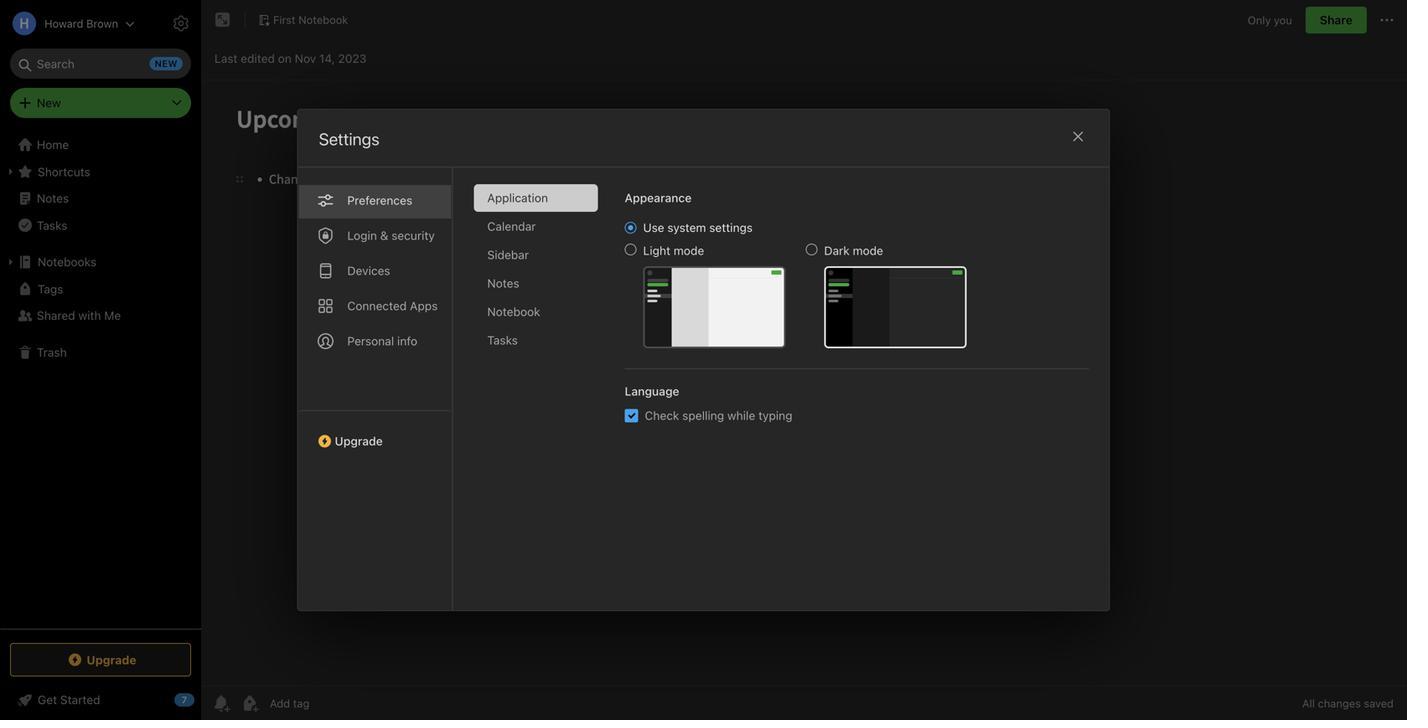 Task type: locate. For each thing, give the bounding box(es) containing it.
upgrade
[[335, 435, 383, 449], [87, 654, 136, 668]]

tasks up notebooks
[[37, 219, 67, 232]]

new button
[[10, 88, 191, 118]]

tasks down notebook tab
[[488, 334, 518, 348]]

1 horizontal spatial upgrade button
[[298, 411, 452, 455]]

option group
[[625, 220, 967, 349]]

1 horizontal spatial tasks
[[488, 334, 518, 348]]

2 mode from the left
[[853, 244, 884, 258]]

first
[[273, 13, 296, 26]]

notebook
[[299, 13, 348, 26], [488, 305, 540, 319]]

home
[[37, 138, 69, 152]]

0 horizontal spatial notes
[[37, 192, 69, 205]]

0 vertical spatial notes
[[37, 192, 69, 205]]

new
[[37, 96, 61, 110]]

use system settings
[[643, 221, 753, 235]]

shortcuts button
[[0, 158, 200, 185]]

settings
[[319, 129, 380, 149]]

Use system settings radio
[[625, 222, 637, 234]]

use
[[643, 221, 665, 235]]

saved
[[1364, 698, 1394, 711]]

tree
[[0, 132, 201, 629]]

home link
[[0, 132, 201, 158]]

0 vertical spatial upgrade
[[335, 435, 383, 449]]

0 vertical spatial notebook
[[299, 13, 348, 26]]

0 horizontal spatial upgrade
[[87, 654, 136, 668]]

1 vertical spatial upgrade button
[[10, 644, 191, 677]]

0 horizontal spatial notebook
[[299, 13, 348, 26]]

language
[[625, 385, 680, 399]]

0 horizontal spatial tasks
[[37, 219, 67, 232]]

login
[[348, 229, 377, 243]]

0 horizontal spatial tab list
[[298, 168, 453, 611]]

1 vertical spatial tasks
[[488, 334, 518, 348]]

trash
[[37, 346, 67, 360]]

mode for dark mode
[[853, 244, 884, 258]]

notes
[[37, 192, 69, 205], [488, 277, 520, 290]]

shared with me
[[37, 309, 121, 323]]

tab list containing preferences
[[298, 168, 453, 611]]

personal
[[348, 335, 394, 348]]

tasks
[[37, 219, 67, 232], [488, 334, 518, 348]]

mode
[[674, 244, 704, 258], [853, 244, 884, 258]]

upgrade for right upgrade popup button
[[335, 435, 383, 449]]

1 horizontal spatial upgrade
[[335, 435, 383, 449]]

tab list for application
[[298, 168, 453, 611]]

notes inside tab
[[488, 277, 520, 290]]

mode right dark
[[853, 244, 884, 258]]

dark
[[825, 244, 850, 258]]

sidebar
[[488, 248, 529, 262]]

1 vertical spatial notebook
[[488, 305, 540, 319]]

notebook up 14,
[[299, 13, 348, 26]]

None search field
[[22, 49, 179, 79]]

tasks inside tab
[[488, 334, 518, 348]]

only you
[[1248, 14, 1293, 26]]

1 vertical spatial notes
[[488, 277, 520, 290]]

mode down "system"
[[674, 244, 704, 258]]

login & security
[[348, 229, 435, 243]]

Search text field
[[22, 49, 179, 79]]

1 horizontal spatial tab list
[[474, 184, 612, 611]]

notebook inside tab
[[488, 305, 540, 319]]

expand note image
[[213, 10, 233, 30]]

connected apps
[[348, 299, 438, 313]]

system
[[668, 221, 706, 235]]

expand notebooks image
[[4, 256, 18, 269]]

while
[[728, 409, 756, 423]]

notes inside "link"
[[37, 192, 69, 205]]

0 vertical spatial upgrade button
[[298, 411, 452, 455]]

typing
[[759, 409, 793, 423]]

calendar
[[488, 220, 536, 233]]

application tab
[[474, 184, 598, 212]]

1 horizontal spatial mode
[[853, 244, 884, 258]]

light
[[643, 244, 671, 258]]

notes down 'sidebar'
[[488, 277, 520, 290]]

changes
[[1318, 698, 1361, 711]]

notebooks
[[38, 255, 96, 269]]

shared with me link
[[0, 303, 200, 329]]

last edited on nov 14, 2023
[[215, 52, 367, 65]]

notebook inside button
[[299, 13, 348, 26]]

0 vertical spatial tasks
[[37, 219, 67, 232]]

2023
[[338, 52, 367, 65]]

upgrade button
[[298, 411, 452, 455], [10, 644, 191, 677]]

0 horizontal spatial mode
[[674, 244, 704, 258]]

tab list containing application
[[474, 184, 612, 611]]

&
[[380, 229, 388, 243]]

settings image
[[171, 13, 191, 34]]

you
[[1274, 14, 1293, 26]]

1 horizontal spatial notebook
[[488, 305, 540, 319]]

notebook down notes tab
[[488, 305, 540, 319]]

1 horizontal spatial notes
[[488, 277, 520, 290]]

notes down shortcuts
[[37, 192, 69, 205]]

1 vertical spatial upgrade
[[87, 654, 136, 668]]

1 mode from the left
[[674, 244, 704, 258]]

add a reminder image
[[211, 694, 231, 714]]

tab list
[[298, 168, 453, 611], [474, 184, 612, 611]]



Task type: vqa. For each thing, say whether or not it's contained in the screenshot.
the within the manage your profile, change your email address, update personal settings, close your account, and more using the links below.
no



Task type: describe. For each thing, give the bounding box(es) containing it.
preferences
[[348, 194, 413, 207]]

all
[[1303, 698, 1315, 711]]

notebook tab
[[474, 298, 598, 326]]

me
[[104, 309, 121, 323]]

tasks inside button
[[37, 219, 67, 232]]

application
[[488, 191, 548, 205]]

info
[[397, 335, 418, 348]]

edited
[[241, 52, 275, 65]]

nov
[[295, 52, 316, 65]]

notebooks link
[[0, 249, 200, 276]]

appearance
[[625, 191, 692, 205]]

first notebook
[[273, 13, 348, 26]]

only
[[1248, 14, 1271, 26]]

14,
[[319, 52, 335, 65]]

security
[[392, 229, 435, 243]]

connected
[[348, 299, 407, 313]]

check spelling while typing
[[645, 409, 793, 423]]

shared
[[37, 309, 75, 323]]

tasks tab
[[474, 327, 598, 355]]

tasks button
[[0, 212, 200, 239]]

with
[[78, 309, 101, 323]]

calendar tab
[[474, 213, 598, 241]]

sidebar tab
[[474, 241, 598, 269]]

upgrade for upgrade popup button to the left
[[87, 654, 136, 668]]

Note Editor text field
[[201, 80, 1408, 687]]

light mode
[[643, 244, 704, 258]]

settings
[[710, 221, 753, 235]]

share button
[[1306, 7, 1367, 34]]

last
[[215, 52, 238, 65]]

0 horizontal spatial upgrade button
[[10, 644, 191, 677]]

tab list for appearance
[[474, 184, 612, 611]]

close image
[[1068, 127, 1089, 147]]

devices
[[348, 264, 390, 278]]

on
[[278, 52, 292, 65]]

first notebook button
[[252, 8, 354, 32]]

notes tab
[[474, 270, 598, 298]]

Light mode radio
[[625, 244, 637, 256]]

shortcuts
[[38, 165, 90, 179]]

trash link
[[0, 340, 200, 366]]

Dark mode radio
[[806, 244, 818, 256]]

mode for light mode
[[674, 244, 704, 258]]

add tag image
[[240, 694, 260, 714]]

personal info
[[348, 335, 418, 348]]

check
[[645, 409, 679, 423]]

share
[[1320, 13, 1353, 27]]

Check spelling while typing checkbox
[[625, 410, 638, 423]]

notes link
[[0, 185, 200, 212]]

apps
[[410, 299, 438, 313]]

dark mode
[[825, 244, 884, 258]]

all changes saved
[[1303, 698, 1394, 711]]

spelling
[[683, 409, 724, 423]]

option group containing use system settings
[[625, 220, 967, 349]]

tags
[[38, 282, 63, 296]]

tags button
[[0, 276, 200, 303]]

tree containing home
[[0, 132, 201, 629]]

note window element
[[201, 0, 1408, 721]]



